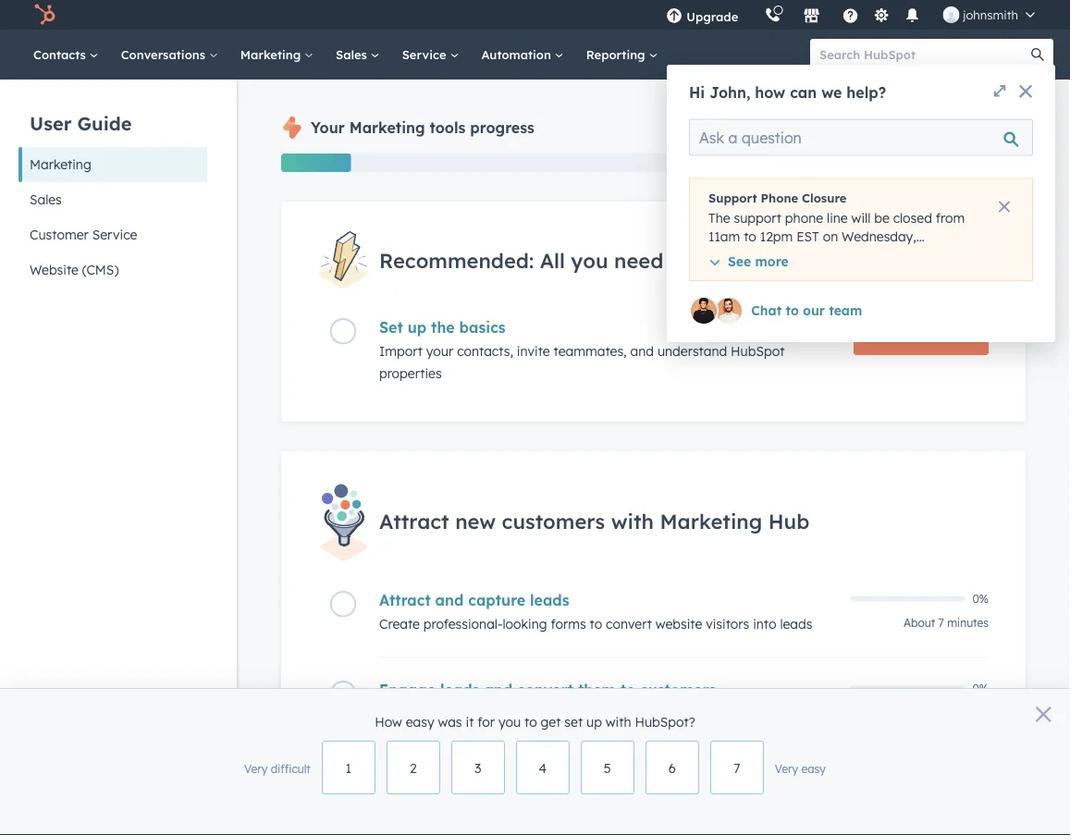 Task type: locate. For each thing, give the bounding box(es) containing it.
contacts link
[[22, 30, 110, 80]]

marketing
[[240, 47, 305, 62], [350, 118, 425, 137], [30, 156, 91, 173], [660, 509, 763, 534]]

2 very from the left
[[775, 763, 799, 776]]

1 vertical spatial easy
[[802, 763, 826, 776]]

0 horizontal spatial easy
[[406, 714, 435, 731]]

analyze
[[458, 770, 516, 789]]

0 vertical spatial attract
[[379, 509, 449, 534]]

customers
[[502, 509, 605, 534], [640, 681, 717, 699]]

marketplaces button
[[792, 0, 831, 30]]

you right for
[[499, 714, 521, 731]]

notifications button
[[897, 0, 929, 30]]

website down the install on the bottom
[[379, 818, 426, 834]]

to inside attract and capture leads create professional-looking forms to convert website visitors into leads
[[590, 616, 603, 632]]

to left the set
[[525, 714, 537, 731]]

10%
[[995, 154, 1026, 172]]

up
[[408, 319, 427, 337], [587, 714, 602, 731]]

1 create from the top
[[379, 616, 420, 632]]

1 vertical spatial sales
[[30, 192, 62, 208]]

set up the basics button
[[379, 319, 839, 337]]

conversion-
[[424, 706, 495, 722]]

marketing down user
[[30, 156, 91, 173]]

0% down minutes
[[973, 682, 989, 696]]

and up professional-
[[436, 591, 464, 609]]

your
[[426, 344, 454, 360], [719, 706, 746, 722], [421, 795, 448, 812], [736, 795, 764, 812]]

create left professional-
[[379, 616, 420, 632]]

hubspot image
[[33, 4, 56, 26]]

your up activity
[[421, 795, 448, 812]]

and right 2
[[425, 770, 454, 789]]

and down set up the basics button
[[631, 344, 654, 360]]

create inside engage leads and convert them to customers create conversion-ready email campaigns and engage your contact lists
[[379, 706, 420, 722]]

attract up professional-
[[379, 591, 431, 609]]

marketing left hub
[[660, 509, 763, 534]]

up inside dialog
[[587, 714, 602, 731]]

0 vertical spatial 7
[[939, 616, 945, 630]]

1
[[346, 761, 352, 777]]

get left started
[[696, 247, 730, 273]]

how
[[375, 714, 402, 731]]

0 vertical spatial you
[[571, 247, 609, 273]]

attract inside attract and capture leads create professional-looking forms to convert website visitors into leads
[[379, 591, 431, 609]]

create inside attract and capture leads create professional-looking forms to convert website visitors into leads
[[379, 616, 420, 632]]

2 attract from the top
[[379, 591, 431, 609]]

very difficult
[[244, 763, 311, 776]]

2 horizontal spatial leads
[[781, 616, 813, 632]]

0 vertical spatial easy
[[406, 714, 435, 731]]

1 very difficult 7 very easy element
[[244, 741, 826, 795]]

leads up conversion-
[[441, 681, 480, 699]]

customers inside engage leads and convert them to customers create conversion-ready email campaigns and engage your contact lists
[[640, 681, 717, 699]]

sales up customer
[[30, 192, 62, 208]]

visitors
[[706, 616, 750, 632]]

attract left new
[[379, 509, 449, 534]]

sales button
[[19, 182, 207, 217]]

attract new customers with marketing hub
[[379, 509, 810, 534]]

your marketing tools progress progress bar
[[281, 154, 351, 172]]

leads up forms
[[530, 591, 570, 609]]

5
[[604, 761, 612, 777]]

1 vertical spatial you
[[499, 714, 521, 731]]

0 vertical spatial service
[[402, 47, 450, 62]]

very up visitors'
[[775, 763, 799, 776]]

customer service button
[[19, 217, 207, 253]]

sales right marketing link
[[336, 47, 371, 62]]

service inside button
[[92, 227, 137, 243]]

1 vertical spatial hubspot
[[452, 795, 506, 812]]

4
[[539, 761, 547, 777]]

hubspot down analyze
[[452, 795, 506, 812]]

start
[[877, 329, 909, 345]]

0 vertical spatial up
[[408, 319, 427, 337]]

7 left very easy
[[734, 761, 741, 777]]

0 horizontal spatial up
[[408, 319, 427, 337]]

basics
[[460, 319, 506, 337]]

performance
[[521, 770, 616, 789]]

0 vertical spatial website
[[656, 616, 703, 632]]

sales
[[336, 47, 371, 62], [30, 192, 62, 208]]

your down the
[[426, 344, 454, 360]]

hubspot
[[731, 344, 785, 360], [452, 795, 506, 812]]

learn
[[627, 795, 658, 812]]

1 vertical spatial get
[[541, 714, 561, 731]]

attract for attract new customers with marketing hub
[[379, 509, 449, 534]]

easy for very
[[802, 763, 826, 776]]

3
[[475, 761, 482, 777]]

create down "engage"
[[379, 706, 420, 722]]

7 inside 7 button
[[734, 761, 741, 777]]

1 horizontal spatial up
[[587, 714, 602, 731]]

0% up minutes
[[973, 592, 989, 606]]

you right all
[[571, 247, 609, 273]]

recommended:
[[379, 247, 534, 273]]

0 horizontal spatial get
[[541, 714, 561, 731]]

0 horizontal spatial service
[[92, 227, 137, 243]]

1 horizontal spatial convert
[[606, 616, 652, 632]]

1 horizontal spatial hubspot
[[731, 344, 785, 360]]

about
[[904, 616, 936, 630]]

very left difficult at the bottom left of page
[[244, 763, 268, 776]]

Search HubSpot search field
[[811, 39, 1037, 70]]

0 vertical spatial convert
[[606, 616, 652, 632]]

with down engage leads and convert them to customers button
[[606, 714, 632, 731]]

1 horizontal spatial leads
[[530, 591, 570, 609]]

1 horizontal spatial easy
[[802, 763, 826, 776]]

tracking
[[509, 795, 560, 812]]

0 horizontal spatial 7
[[734, 761, 741, 777]]

hubspot inside the track and analyze performance install your hubspot tracking code, and learn more about your visitors' website activity
[[452, 795, 506, 812]]

convert down attract and capture leads button
[[606, 616, 652, 632]]

leads right into
[[781, 616, 813, 632]]

0 vertical spatial get
[[696, 247, 730, 273]]

very easy
[[775, 763, 826, 776]]

and left engage
[[642, 706, 665, 722]]

hubspot?
[[635, 714, 696, 731]]

tools
[[430, 118, 466, 137]]

1 horizontal spatial very
[[775, 763, 799, 776]]

leads
[[530, 591, 570, 609], [781, 616, 813, 632], [441, 681, 480, 699]]

7 right about
[[939, 616, 945, 630]]

2 create from the top
[[379, 706, 420, 722]]

help button
[[835, 0, 867, 30]]

0 horizontal spatial very
[[244, 763, 268, 776]]

website
[[656, 616, 703, 632], [379, 818, 426, 834]]

1 vertical spatial attract
[[379, 591, 431, 609]]

website (cms) button
[[19, 253, 207, 288]]

1 vertical spatial 7
[[734, 761, 741, 777]]

marketing left sales link
[[240, 47, 305, 62]]

0 horizontal spatial convert
[[517, 681, 574, 699]]

engage leads and convert them to customers create conversion-ready email campaigns and engage your contact lists
[[379, 681, 824, 722]]

2 button
[[387, 741, 440, 795]]

1 vertical spatial convert
[[517, 681, 574, 699]]

2 vertical spatial leads
[[441, 681, 480, 699]]

easy up visitors'
[[802, 763, 826, 776]]

1 horizontal spatial website
[[656, 616, 703, 632]]

sales link
[[325, 30, 391, 80]]

to
[[670, 247, 690, 273], [590, 616, 603, 632], [621, 681, 636, 699], [525, 714, 537, 731]]

service right sales link
[[402, 47, 450, 62]]

with
[[611, 509, 654, 534], [606, 714, 632, 731]]

0 vertical spatial hubspot
[[731, 344, 785, 360]]

attract
[[379, 509, 449, 534], [379, 591, 431, 609]]

1 vertical spatial leads
[[781, 616, 813, 632]]

up left the
[[408, 319, 427, 337]]

your right engage
[[719, 706, 746, 722]]

1 vertical spatial up
[[587, 714, 602, 731]]

0 vertical spatial create
[[379, 616, 420, 632]]

lists
[[800, 706, 824, 722]]

1 vertical spatial website
[[379, 818, 426, 834]]

customers right new
[[502, 509, 605, 534]]

to right them
[[621, 681, 636, 699]]

you inside a feedback form has popped up. dialog
[[499, 714, 521, 731]]

1 attract from the top
[[379, 509, 449, 534]]

and inside set up the basics import your contacts, invite teammates, and understand hubspot properties
[[631, 344, 654, 360]]

customers up engage
[[640, 681, 717, 699]]

and up ready
[[484, 681, 513, 699]]

contacts
[[33, 47, 90, 62]]

you
[[571, 247, 609, 273], [499, 714, 521, 731]]

your right about
[[736, 795, 764, 812]]

up right the set
[[587, 714, 602, 731]]

0 horizontal spatial sales
[[30, 192, 62, 208]]

the
[[431, 319, 455, 337]]

notifications image
[[904, 8, 921, 25]]

reporting
[[586, 47, 649, 62]]

johnsmith
[[964, 7, 1019, 22]]

0 horizontal spatial hubspot
[[452, 795, 506, 812]]

easy inside '1 very difficult 7 very easy' element
[[802, 763, 826, 776]]

service down sales button
[[92, 227, 137, 243]]

hubspot right 'understand'
[[731, 344, 785, 360]]

1 very from the left
[[244, 763, 268, 776]]

1 vertical spatial 0%
[[973, 682, 989, 696]]

0 horizontal spatial leads
[[441, 681, 480, 699]]

1 horizontal spatial sales
[[336, 47, 371, 62]]

easy left was
[[406, 714, 435, 731]]

to inside a feedback form has popped up. dialog
[[525, 714, 537, 731]]

1 vertical spatial with
[[606, 714, 632, 731]]

0 vertical spatial 0%
[[973, 592, 989, 606]]

and inside attract and capture leads create professional-looking forms to convert website visitors into leads
[[436, 591, 464, 609]]

website inside the track and analyze performance install your hubspot tracking code, and learn more about your visitors' website activity
[[379, 818, 426, 834]]

contacts,
[[457, 344, 514, 360]]

convert
[[606, 616, 652, 632], [517, 681, 574, 699]]

0%
[[973, 592, 989, 606], [973, 682, 989, 696]]

johnsmith button
[[932, 0, 1047, 30]]

to right need
[[670, 247, 690, 273]]

1 horizontal spatial you
[[571, 247, 609, 273]]

1 horizontal spatial customers
[[640, 681, 717, 699]]

1 vertical spatial create
[[379, 706, 420, 722]]

more
[[661, 795, 693, 812]]

settings image
[[873, 8, 890, 25]]

track
[[379, 770, 421, 789]]

john smith image
[[943, 6, 960, 23]]

get left the set
[[541, 714, 561, 731]]

1 vertical spatial customers
[[640, 681, 717, 699]]

0 vertical spatial customers
[[502, 509, 605, 534]]

to down attract and capture leads button
[[590, 616, 603, 632]]

0 horizontal spatial website
[[379, 818, 426, 834]]

0 horizontal spatial you
[[499, 714, 521, 731]]

1 vertical spatial service
[[92, 227, 137, 243]]

menu containing johnsmith
[[654, 0, 1049, 30]]

convert up email
[[517, 681, 574, 699]]

menu
[[654, 0, 1049, 30]]

with up attract and capture leads button
[[611, 509, 654, 534]]

it
[[466, 714, 474, 731]]

website left visitors
[[656, 616, 703, 632]]



Task type: vqa. For each thing, say whether or not it's contained in the screenshot.
caret image within the Deals dropdown button
no



Task type: describe. For each thing, give the bounding box(es) containing it.
start tasks button
[[854, 319, 989, 356]]

minutes
[[948, 616, 989, 630]]

calling icon image
[[765, 7, 781, 24]]

1 button
[[322, 741, 376, 795]]

user
[[30, 112, 72, 135]]

marketing link
[[229, 30, 325, 80]]

1 horizontal spatial service
[[402, 47, 450, 62]]

understand
[[658, 344, 728, 360]]

marketing right your
[[350, 118, 425, 137]]

customer
[[30, 227, 89, 243]]

how easy was it for you to get set up with hubspot?
[[375, 714, 696, 731]]

your inside set up the basics import your contacts, invite teammates, and understand hubspot properties
[[426, 344, 454, 360]]

your
[[311, 118, 345, 137]]

very for very easy
[[775, 763, 799, 776]]

marketing inside "button"
[[30, 156, 91, 173]]

hub
[[769, 509, 810, 534]]

looking
[[503, 616, 547, 632]]

engage
[[379, 681, 436, 699]]

progress
[[470, 118, 535, 137]]

your marketing tools progress
[[311, 118, 535, 137]]

need
[[615, 247, 664, 273]]

hubspot link
[[22, 4, 69, 26]]

0 vertical spatial with
[[611, 509, 654, 534]]

set up the basics import your contacts, invite teammates, and understand hubspot properties
[[379, 319, 785, 382]]

difficult
[[271, 763, 311, 776]]

service link
[[391, 30, 471, 80]]

hubspot inside set up the basics import your contacts, invite teammates, and understand hubspot properties
[[731, 344, 785, 360]]

sales inside button
[[30, 192, 62, 208]]

user guide views element
[[19, 80, 207, 288]]

engage leads and convert them to customers button
[[379, 681, 839, 699]]

started
[[736, 247, 808, 273]]

automation link
[[471, 30, 575, 80]]

user guide
[[30, 112, 132, 135]]

help image
[[842, 8, 859, 25]]

was
[[438, 714, 462, 731]]

calling icon button
[[757, 3, 789, 27]]

campaigns
[[570, 706, 638, 722]]

set
[[379, 319, 403, 337]]

website
[[30, 262, 79, 278]]

6 button
[[646, 741, 699, 795]]

them
[[578, 681, 616, 699]]

your inside engage leads and convert them to customers create conversion-ready email campaigns and engage your contact lists
[[719, 706, 746, 722]]

guide
[[77, 112, 132, 135]]

teammates,
[[554, 344, 627, 360]]

settings link
[[870, 5, 893, 25]]

2 0% from the top
[[973, 682, 989, 696]]

new
[[455, 509, 496, 534]]

7 button
[[711, 741, 764, 795]]

into
[[753, 616, 777, 632]]

contact
[[750, 706, 796, 722]]

6
[[669, 761, 676, 777]]

reporting link
[[575, 30, 670, 80]]

customer service
[[30, 227, 137, 243]]

user guide links element
[[30, 687, 207, 821]]

a feedback form has popped up. dialog
[[0, 689, 1071, 836]]

attract for attract and capture leads create professional-looking forms to convert website visitors into leads
[[379, 591, 431, 609]]

leads inside engage leads and convert them to customers create conversion-ready email campaigns and engage your contact lists
[[441, 681, 480, 699]]

visitors'
[[767, 795, 814, 812]]

all
[[540, 247, 565, 273]]

2
[[410, 761, 417, 777]]

track and analyze performance install your hubspot tracking code, and learn more about your visitors' website activity
[[379, 770, 814, 834]]

with inside a feedback form has popped up. dialog
[[606, 714, 632, 731]]

capture
[[469, 591, 526, 609]]

upgrade image
[[667, 8, 683, 25]]

about
[[696, 795, 733, 812]]

marketplaces image
[[804, 8, 820, 25]]

automation
[[482, 47, 555, 62]]

set
[[565, 714, 583, 731]]

and down track and analyze performance button
[[600, 795, 624, 812]]

0 vertical spatial leads
[[530, 591, 570, 609]]

engage
[[669, 706, 715, 722]]

website inside attract and capture leads create professional-looking forms to convert website visitors into leads
[[656, 616, 703, 632]]

0 vertical spatial sales
[[336, 47, 371, 62]]

code,
[[563, 795, 596, 812]]

get inside a feedback form has popped up. dialog
[[541, 714, 561, 731]]

activity
[[430, 818, 475, 834]]

tasks
[[913, 329, 947, 345]]

0 horizontal spatial customers
[[502, 509, 605, 534]]

properties
[[379, 366, 442, 382]]

1 0% from the top
[[973, 592, 989, 606]]

start tasks
[[877, 329, 947, 345]]

attract and capture leads create professional-looking forms to convert website visitors into leads
[[379, 591, 813, 632]]

upgrade
[[687, 9, 739, 24]]

1 horizontal spatial get
[[696, 247, 730, 273]]

convert inside attract and capture leads create professional-looking forms to convert website visitors into leads
[[606, 616, 652, 632]]

conversations
[[121, 47, 209, 62]]

to inside engage leads and convert them to customers create conversion-ready email campaigns and engage your contact lists
[[621, 681, 636, 699]]

search image
[[1032, 48, 1045, 61]]

invite
[[517, 344, 550, 360]]

up inside set up the basics import your contacts, invite teammates, and understand hubspot properties
[[408, 319, 427, 337]]

about 7 minutes
[[904, 616, 989, 630]]

email
[[533, 706, 567, 722]]

convert inside engage leads and convert them to customers create conversion-ready email campaigns and engage your contact lists
[[517, 681, 574, 699]]

1 horizontal spatial 7
[[939, 616, 945, 630]]

website (cms)
[[30, 262, 119, 278]]

very for very difficult
[[244, 763, 268, 776]]

ready
[[495, 706, 530, 722]]

3 button
[[451, 741, 505, 795]]

(cms)
[[82, 262, 119, 278]]

install
[[379, 795, 417, 812]]

easy for how
[[406, 714, 435, 731]]

search button
[[1023, 39, 1054, 70]]

conversations link
[[110, 30, 229, 80]]

5 button
[[581, 741, 635, 795]]

recommended: all you need to get started
[[379, 247, 808, 273]]

import
[[379, 344, 423, 360]]

marketing button
[[19, 147, 207, 182]]

professional-
[[424, 616, 503, 632]]



